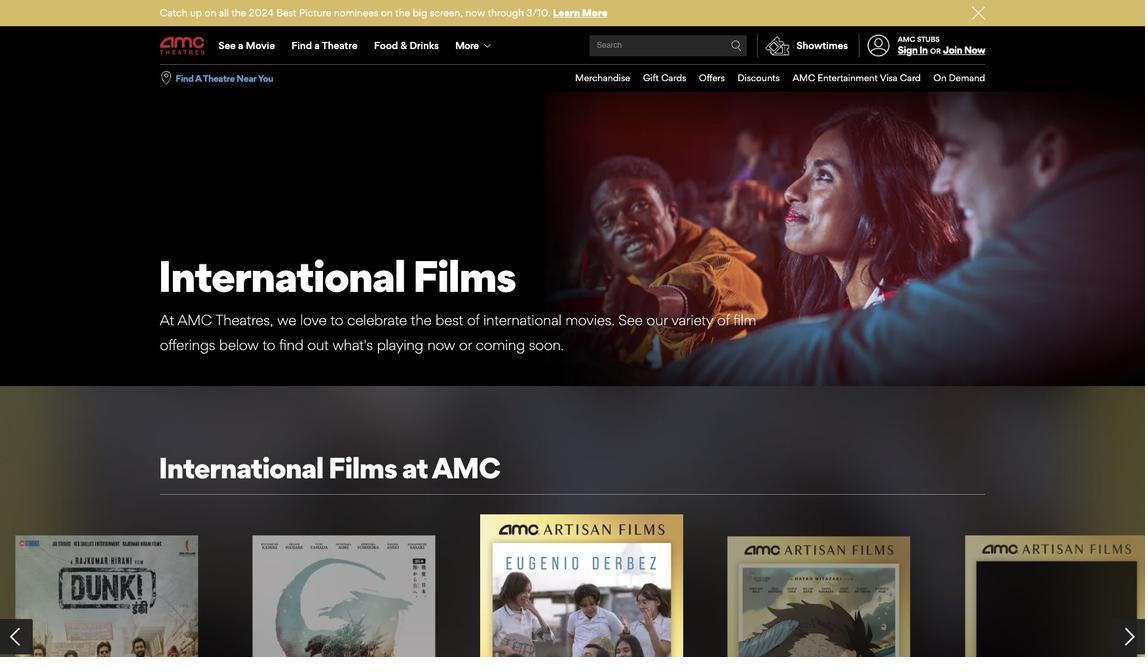 Task type: vqa. For each thing, say whether or not it's contained in the screenshot.
Amc Logo
yes



Task type: describe. For each thing, give the bounding box(es) containing it.
theatre for a
[[322, 39, 358, 52]]

big
[[413, 7, 427, 19]]

films for international films at amc
[[328, 451, 397, 486]]

international films
[[158, 250, 515, 303]]

find a theatre near you button
[[176, 72, 273, 85]]

or inside at amc theatres, we love to celebrate the best of international movies. see our variety of film offerings below to find out what's playing now or coming soon.
[[459, 337, 472, 354]]

at
[[160, 312, 174, 329]]

demand
[[949, 72, 985, 83]]

join now button
[[943, 44, 985, 56]]

more button
[[447, 28, 502, 64]]

on demand link
[[921, 65, 985, 92]]

card
[[900, 72, 921, 83]]

all
[[219, 7, 229, 19]]

you
[[258, 72, 273, 84]]

now
[[964, 44, 985, 56]]

offerings
[[160, 337, 215, 354]]

learn more link
[[553, 7, 608, 19]]

international for international films
[[158, 250, 405, 303]]

stubs
[[917, 35, 940, 44]]

see a movie link
[[210, 28, 283, 64]]

at amc theatres, we love to celebrate the best of international movies. see our variety of film offerings below to find out what's playing now or coming soon.
[[160, 312, 756, 354]]

find a theatre near you
[[176, 72, 273, 84]]

merchandise link
[[562, 65, 630, 92]]

learn
[[553, 7, 580, 19]]

submit search icon image
[[731, 41, 742, 51]]

movie poster for dunki image
[[15, 536, 198, 658]]

2024
[[249, 7, 274, 19]]

menu containing more
[[160, 28, 985, 64]]

gift cards
[[643, 72, 686, 83]]

movie poster for godzilla minus one image
[[253, 536, 436, 658]]

0 vertical spatial more
[[582, 7, 608, 19]]

amc inside at amc theatres, we love to celebrate the best of international movies. see our variety of film offerings below to find out what's playing now or coming soon.
[[178, 312, 212, 329]]

movie poster for radical image
[[480, 515, 683, 658]]

offers
[[699, 72, 725, 83]]

amc right the "at"
[[432, 451, 500, 486]]

or inside amc stubs sign in or join now
[[930, 47, 941, 56]]

picture
[[299, 7, 331, 19]]

international films image
[[0, 92, 1145, 386]]

at
[[402, 451, 428, 486]]

find for find a theatre
[[292, 39, 312, 52]]

see inside at amc theatres, we love to celebrate the best of international movies. see our variety of film offerings below to find out what's playing now or coming soon.
[[619, 312, 643, 329]]

a for movie
[[238, 39, 243, 52]]

find
[[279, 337, 304, 354]]

find a theatre
[[292, 39, 358, 52]]

amc entertainment visa card link
[[780, 65, 921, 92]]

showtimes image
[[758, 34, 797, 58]]

sign in or join amc stubs element
[[859, 28, 985, 64]]

drinks
[[410, 39, 439, 52]]

3/10.
[[527, 7, 550, 19]]

discounts
[[738, 72, 780, 83]]

on
[[934, 72, 947, 83]]

1 horizontal spatial to
[[330, 312, 343, 329]]

movie
[[246, 39, 275, 52]]

catch up on all the 2024 best picture nominees on the big screen, now through 3/10. learn more
[[160, 7, 608, 19]]



Task type: locate. For each thing, give the bounding box(es) containing it.
catch
[[160, 7, 188, 19]]

0 vertical spatial now
[[465, 7, 485, 19]]

a
[[238, 39, 243, 52], [314, 39, 320, 52]]

sign
[[898, 44, 918, 56]]

films
[[413, 250, 515, 303], [328, 451, 397, 486]]

find down picture
[[292, 39, 312, 52]]

amc down showtimes link at the top of the page
[[793, 72, 815, 83]]

0 vertical spatial see
[[219, 39, 236, 52]]

best
[[436, 312, 463, 329]]

in
[[919, 44, 928, 56]]

1 horizontal spatial more
[[582, 7, 608, 19]]

now
[[465, 7, 485, 19], [427, 337, 455, 354]]

what's
[[333, 337, 373, 354]]

amc logo image
[[160, 37, 206, 55], [160, 37, 206, 55]]

movie poster for the boy and the heron image
[[728, 537, 910, 658]]

films left the "at"
[[328, 451, 397, 486]]

2 of from the left
[[717, 312, 730, 329]]

of left film on the top of page
[[717, 312, 730, 329]]

0 horizontal spatial or
[[459, 337, 472, 354]]

showtimes
[[797, 39, 848, 52]]

out
[[307, 337, 329, 354]]

0 vertical spatial or
[[930, 47, 941, 56]]

see
[[219, 39, 236, 52], [619, 312, 643, 329]]

screen,
[[430, 7, 463, 19]]

menu containing merchandise
[[562, 65, 985, 92]]

food & drinks
[[374, 39, 439, 52]]

2 horizontal spatial the
[[411, 312, 432, 329]]

0 vertical spatial find
[[292, 39, 312, 52]]

see inside "menu"
[[219, 39, 236, 52]]

films up best
[[413, 250, 515, 303]]

theatre down nominees
[[322, 39, 358, 52]]

gift cards link
[[630, 65, 686, 92]]

movies.
[[566, 312, 615, 329]]

0 horizontal spatial the
[[231, 7, 246, 19]]

films for international films
[[413, 250, 515, 303]]

of
[[467, 312, 479, 329], [717, 312, 730, 329]]

amc up sign
[[898, 35, 915, 44]]

find a theatre link
[[283, 28, 366, 64]]

theatre for a
[[203, 72, 235, 84]]

showtimes link
[[757, 34, 848, 58]]

international for international films at amc
[[159, 451, 323, 486]]

0 vertical spatial menu
[[160, 28, 985, 64]]

a for theatre
[[314, 39, 320, 52]]

0 horizontal spatial to
[[262, 337, 275, 354]]

1 horizontal spatial theatre
[[322, 39, 358, 52]]

now inside at amc theatres, we love to celebrate the best of international movies. see our variety of film offerings below to find out what's playing now or coming soon.
[[427, 337, 455, 354]]

0 vertical spatial theatre
[[322, 39, 358, 52]]

food & drinks link
[[366, 28, 447, 64]]

below
[[219, 337, 259, 354]]

coming
[[476, 337, 525, 354]]

0 horizontal spatial of
[[467, 312, 479, 329]]

menu down showtimes image
[[562, 65, 985, 92]]

1 horizontal spatial films
[[413, 250, 515, 303]]

variety
[[671, 312, 713, 329]]

a down picture
[[314, 39, 320, 52]]

menu down learn
[[160, 28, 985, 64]]

amc entertainment visa card
[[793, 72, 921, 83]]

food
[[374, 39, 398, 52]]

more right learn
[[582, 7, 608, 19]]

1 vertical spatial theatre
[[203, 72, 235, 84]]

to right love
[[330, 312, 343, 329]]

find for find a theatre near you
[[176, 72, 194, 84]]

1 vertical spatial see
[[619, 312, 643, 329]]

0 vertical spatial international
[[158, 250, 405, 303]]

close this dialog image
[[1122, 632, 1135, 645]]

0 horizontal spatial more
[[455, 39, 479, 52]]

best
[[276, 7, 297, 19]]

on left "all" in the left of the page
[[205, 7, 216, 19]]

&
[[400, 39, 407, 52]]

0 horizontal spatial on
[[205, 7, 216, 19]]

see a movie
[[219, 39, 275, 52]]

to
[[330, 312, 343, 329], [262, 337, 275, 354]]

international
[[158, 250, 405, 303], [159, 451, 323, 486]]

find
[[292, 39, 312, 52], [176, 72, 194, 84]]

to left find
[[262, 337, 275, 354]]

of right best
[[467, 312, 479, 329]]

1 horizontal spatial now
[[465, 7, 485, 19]]

celebrate
[[347, 312, 407, 329]]

amc
[[898, 35, 915, 44], [793, 72, 815, 83], [178, 312, 212, 329], [432, 451, 500, 486]]

the right "all" in the left of the page
[[231, 7, 246, 19]]

a left movie
[[238, 39, 243, 52]]

theatre
[[322, 39, 358, 52], [203, 72, 235, 84]]

0 horizontal spatial theatre
[[203, 72, 235, 84]]

soon.
[[529, 337, 564, 354]]

1 horizontal spatial see
[[619, 312, 643, 329]]

offers link
[[686, 65, 725, 92]]

sign in button
[[898, 44, 928, 56]]

near
[[237, 72, 256, 84]]

menu
[[160, 28, 985, 64], [562, 65, 985, 92]]

find inside button
[[176, 72, 194, 84]]

1 vertical spatial or
[[459, 337, 472, 354]]

0 vertical spatial films
[[413, 250, 515, 303]]

1 horizontal spatial on
[[381, 7, 393, 19]]

international
[[483, 312, 562, 329]]

1 vertical spatial films
[[328, 451, 397, 486]]

or right in
[[930, 47, 941, 56]]

we
[[277, 312, 296, 329]]

2 on from the left
[[381, 7, 393, 19]]

the left best
[[411, 312, 432, 329]]

1 horizontal spatial find
[[292, 39, 312, 52]]

1 vertical spatial menu
[[562, 65, 985, 92]]

love
[[300, 312, 327, 329]]

0 horizontal spatial see
[[219, 39, 236, 52]]

more
[[582, 7, 608, 19], [455, 39, 479, 52]]

through
[[488, 7, 524, 19]]

on demand
[[934, 72, 985, 83]]

the left big at the top left of the page
[[395, 7, 410, 19]]

0 horizontal spatial now
[[427, 337, 455, 354]]

1 on from the left
[[205, 7, 216, 19]]

theatre inside find a theatre near you button
[[203, 72, 235, 84]]

more down the screen,
[[455, 39, 479, 52]]

playing
[[377, 337, 424, 354]]

movie poster for zone of interest image
[[965, 536, 1145, 658]]

1 horizontal spatial or
[[930, 47, 941, 56]]

user profile image
[[860, 35, 897, 57]]

amc stubs sign in or join now
[[898, 35, 985, 56]]

on right nominees
[[381, 7, 393, 19]]

1 vertical spatial to
[[262, 337, 275, 354]]

amc inside amc stubs sign in or join now
[[898, 35, 915, 44]]

theatre right a on the left top of the page
[[203, 72, 235, 84]]

on
[[205, 7, 216, 19], [381, 7, 393, 19]]

our
[[647, 312, 668, 329]]

cards
[[661, 72, 686, 83]]

theatres,
[[215, 312, 273, 329]]

nominees
[[334, 7, 378, 19]]

merchandise
[[575, 72, 630, 83]]

0 horizontal spatial a
[[238, 39, 243, 52]]

see left our
[[619, 312, 643, 329]]

see up the find a theatre near you
[[219, 39, 236, 52]]

0 vertical spatial to
[[330, 312, 343, 329]]

amc up offerings at the left
[[178, 312, 212, 329]]

the
[[231, 7, 246, 19], [395, 7, 410, 19], [411, 312, 432, 329]]

a
[[195, 72, 201, 84]]

now right the screen,
[[465, 7, 485, 19]]

dialog
[[0, 0, 1145, 658]]

discounts link
[[725, 65, 780, 92]]

1 horizontal spatial a
[[314, 39, 320, 52]]

1 a from the left
[[238, 39, 243, 52]]

1 of from the left
[[467, 312, 479, 329]]

the inside at amc theatres, we love to celebrate the best of international movies. see our variety of film offerings below to find out what's playing now or coming soon.
[[411, 312, 432, 329]]

search the AMC website text field
[[595, 41, 731, 51]]

find left a on the left top of the page
[[176, 72, 194, 84]]

join
[[943, 44, 962, 56]]

1 vertical spatial more
[[455, 39, 479, 52]]

1 horizontal spatial of
[[717, 312, 730, 329]]

visa
[[880, 72, 898, 83]]

entertainment
[[818, 72, 878, 83]]

or
[[930, 47, 941, 56], [459, 337, 472, 354]]

now down best
[[427, 337, 455, 354]]

2 a from the left
[[314, 39, 320, 52]]

gift
[[643, 72, 659, 83]]

1 vertical spatial international
[[159, 451, 323, 486]]

0 horizontal spatial find
[[176, 72, 194, 84]]

1 horizontal spatial the
[[395, 7, 410, 19]]

up
[[190, 7, 202, 19]]

1 vertical spatial find
[[176, 72, 194, 84]]

more inside button
[[455, 39, 479, 52]]

0 horizontal spatial films
[[328, 451, 397, 486]]

film
[[733, 312, 756, 329]]

international films at amc
[[159, 451, 500, 486]]

1 vertical spatial now
[[427, 337, 455, 354]]

theatre inside find a theatre link
[[322, 39, 358, 52]]

or down best
[[459, 337, 472, 354]]



